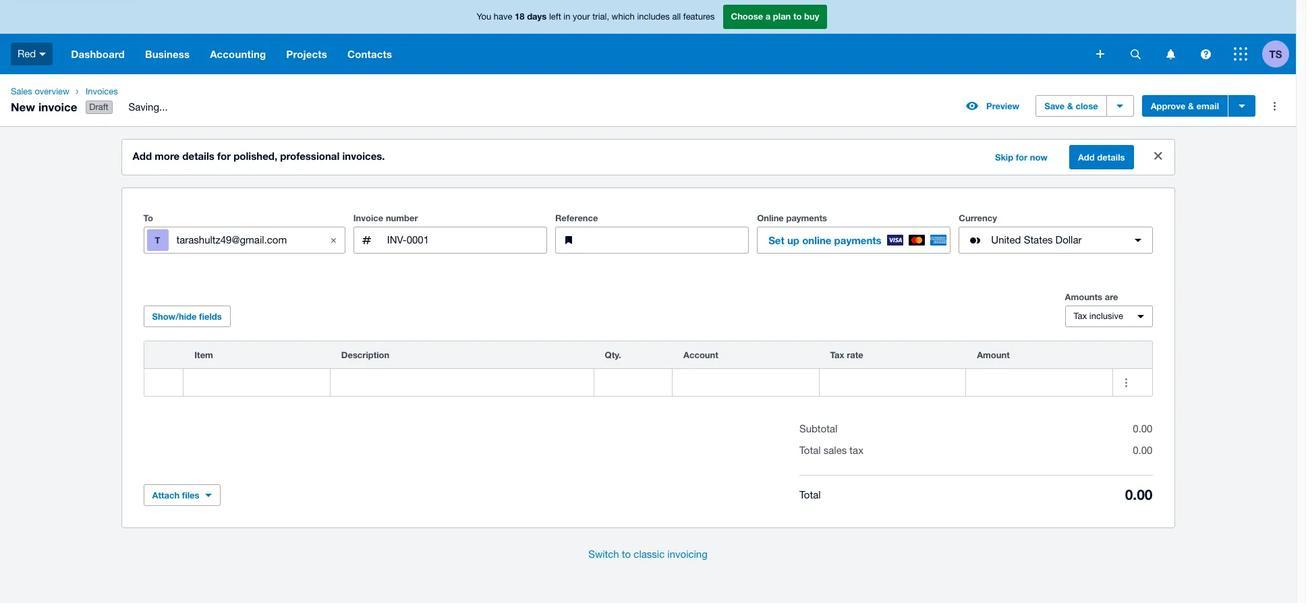 Task type: locate. For each thing, give the bounding box(es) containing it.
tax for tax rate
[[831, 350, 845, 361]]

svg image
[[1235, 47, 1248, 61], [1131, 49, 1141, 59], [1167, 49, 1176, 59], [1201, 49, 1211, 59], [1097, 50, 1105, 58]]

1 horizontal spatial &
[[1189, 101, 1195, 111]]

1 vertical spatial payments
[[835, 234, 882, 246]]

0 horizontal spatial &
[[1068, 101, 1074, 111]]

1 & from the left
[[1068, 101, 1074, 111]]

0 vertical spatial 0.00
[[1134, 423, 1153, 435]]

tax for tax inclusive
[[1074, 311, 1088, 321]]

Description text field
[[331, 370, 594, 396]]

tarashultz49@gmail.com
[[177, 234, 287, 246]]

approve & email button
[[1143, 95, 1229, 117]]

qty.
[[605, 350, 622, 361]]

details inside button
[[1098, 152, 1126, 163]]

more line item options image
[[1114, 369, 1141, 396]]

payments right online at the top right
[[835, 234, 882, 246]]

banner
[[0, 0, 1297, 74]]

details left close image at the right top of the page
[[1098, 152, 1126, 163]]

None field
[[184, 369, 330, 396]]

overview
[[35, 86, 69, 97]]

tax down 'amounts' in the right of the page
[[1074, 311, 1088, 321]]

close image
[[320, 227, 347, 254]]

inclusive
[[1090, 311, 1124, 321]]

1 horizontal spatial add
[[1079, 152, 1095, 163]]

new
[[11, 100, 35, 114]]

details
[[183, 150, 215, 162], [1098, 152, 1126, 163]]

total for total sales tax
[[800, 445, 821, 456]]

show/hide fields
[[152, 311, 222, 322]]

add for add details
[[1079, 152, 1095, 163]]

plan
[[774, 11, 791, 22]]

subtotal
[[800, 423, 838, 435]]

projects
[[286, 48, 327, 60]]

add left more
[[133, 150, 152, 162]]

save & close button
[[1036, 95, 1108, 117]]

2 total from the top
[[800, 489, 821, 501]]

for
[[217, 150, 231, 162], [1016, 152, 1028, 163]]

0.00 for subtotal
[[1134, 423, 1153, 435]]

details right more
[[183, 150, 215, 162]]

&
[[1068, 101, 1074, 111], [1189, 101, 1195, 111]]

left
[[549, 12, 561, 22]]

dashboard link
[[61, 34, 135, 74]]

for left polished,
[[217, 150, 231, 162]]

add details
[[1079, 152, 1126, 163]]

1 vertical spatial total
[[800, 489, 821, 501]]

& left email at the right top of the page
[[1189, 101, 1195, 111]]

attach files button
[[143, 485, 220, 506]]

Quantity field
[[594, 370, 672, 396]]

& right save
[[1068, 101, 1074, 111]]

& for email
[[1189, 101, 1195, 111]]

invoices link
[[80, 85, 179, 99]]

total sales tax
[[800, 445, 864, 456]]

online payments
[[758, 213, 828, 224]]

0 horizontal spatial to
[[622, 549, 631, 560]]

sales
[[11, 86, 32, 97]]

to left buy
[[794, 11, 802, 22]]

1 horizontal spatial to
[[794, 11, 802, 22]]

to inside banner
[[794, 11, 802, 22]]

1 vertical spatial to
[[622, 549, 631, 560]]

accounting button
[[200, 34, 276, 74]]

a
[[766, 11, 771, 22]]

18
[[515, 11, 525, 22]]

which
[[612, 12, 635, 22]]

invoices.
[[343, 150, 385, 162]]

set
[[769, 234, 785, 246]]

0 horizontal spatial for
[[217, 150, 231, 162]]

dashboard
[[71, 48, 125, 60]]

approve & email
[[1151, 101, 1220, 111]]

svg image
[[39, 52, 46, 56]]

add right now
[[1079, 152, 1095, 163]]

all
[[673, 12, 681, 22]]

t
[[155, 235, 160, 246]]

0 vertical spatial total
[[800, 445, 821, 456]]

& inside button
[[1068, 101, 1074, 111]]

0 vertical spatial to
[[794, 11, 802, 22]]

to
[[794, 11, 802, 22], [622, 549, 631, 560]]

0 horizontal spatial tax
[[831, 350, 845, 361]]

2 & from the left
[[1189, 101, 1195, 111]]

total down subtotal
[[800, 445, 821, 456]]

1 vertical spatial 0.00
[[1134, 445, 1153, 456]]

tax inside tax inclusive popup button
[[1074, 311, 1088, 321]]

united
[[992, 234, 1022, 246]]

add more details for polished, professional invoices. status
[[122, 140, 1175, 175]]

0 horizontal spatial payments
[[787, 213, 828, 224]]

choose
[[731, 11, 764, 22]]

1 total from the top
[[800, 445, 821, 456]]

set up online payments button
[[758, 227, 951, 254]]

tax inside invoice line item list element
[[831, 350, 845, 361]]

now
[[1031, 152, 1048, 163]]

tax
[[850, 445, 864, 456]]

0 horizontal spatial add
[[133, 150, 152, 162]]

tax left 'rate'
[[831, 350, 845, 361]]

contacts
[[348, 48, 392, 60]]

1 horizontal spatial tax
[[1074, 311, 1088, 321]]

set up online payments
[[769, 234, 882, 246]]

saving...
[[129, 101, 168, 113]]

total for total
[[800, 489, 821, 501]]

files
[[182, 490, 200, 501]]

0 vertical spatial tax
[[1074, 311, 1088, 321]]

1 horizontal spatial details
[[1098, 152, 1126, 163]]

total
[[800, 445, 821, 456], [800, 489, 821, 501]]

add
[[133, 150, 152, 162], [1079, 152, 1095, 163]]

invoice number
[[354, 213, 418, 224]]

to right "switch"
[[622, 549, 631, 560]]

add inside button
[[1079, 152, 1095, 163]]

more
[[155, 150, 180, 162]]

total down total sales tax
[[800, 489, 821, 501]]

1 vertical spatial tax
[[831, 350, 845, 361]]

switch to classic invoicing
[[589, 549, 708, 560]]

dollar
[[1056, 234, 1082, 246]]

up
[[788, 234, 800, 246]]

polished,
[[234, 150, 278, 162]]

in
[[564, 12, 571, 22]]

1 horizontal spatial for
[[1016, 152, 1028, 163]]

tax
[[1074, 311, 1088, 321], [831, 350, 845, 361]]

item
[[195, 350, 213, 361]]

0.00
[[1134, 423, 1153, 435], [1134, 445, 1153, 456], [1126, 487, 1153, 504]]

1 horizontal spatial payments
[[835, 234, 882, 246]]

for left now
[[1016, 152, 1028, 163]]

you have 18 days left in your trial, which includes all features
[[477, 11, 715, 22]]

banner containing ts
[[0, 0, 1297, 74]]

professional
[[280, 150, 340, 162]]

& inside 'button'
[[1189, 101, 1195, 111]]

invoices
[[86, 86, 118, 97]]

payments up online at the top right
[[787, 213, 828, 224]]

have
[[494, 12, 513, 22]]

sales overview
[[11, 86, 69, 97]]



Task type: vqa. For each thing, say whether or not it's contained in the screenshot.
second ABC Furniture
no



Task type: describe. For each thing, give the bounding box(es) containing it.
rate
[[847, 350, 864, 361]]

tax rate
[[831, 350, 864, 361]]

invoice
[[38, 100, 77, 114]]

ts button
[[1263, 34, 1297, 74]]

amounts are
[[1066, 292, 1119, 303]]

invoice
[[354, 213, 384, 224]]

number
[[386, 213, 418, 224]]

amount
[[978, 350, 1010, 361]]

states
[[1025, 234, 1053, 246]]

show/hide
[[152, 311, 197, 322]]

choose a plan to buy
[[731, 11, 820, 22]]

fields
[[199, 311, 222, 322]]

Invoice number text field
[[386, 228, 547, 253]]

your
[[573, 12, 590, 22]]

Reference text field
[[588, 228, 749, 253]]

days
[[527, 11, 547, 22]]

preview button
[[959, 95, 1028, 117]]

attach files
[[152, 490, 200, 501]]

to inside switch to classic invoicing button
[[622, 549, 631, 560]]

ts
[[1270, 48, 1283, 60]]

switch
[[589, 549, 620, 560]]

0 horizontal spatial details
[[183, 150, 215, 162]]

projects button
[[276, 34, 338, 74]]

sales overview link
[[5, 85, 75, 99]]

show/hide fields button
[[143, 306, 231, 327]]

Inventory item text field
[[184, 370, 330, 396]]

for inside 'button'
[[1016, 152, 1028, 163]]

add details button
[[1070, 145, 1134, 170]]

contacts button
[[338, 34, 402, 74]]

united states dollar
[[992, 234, 1082, 246]]

red button
[[0, 34, 61, 74]]

skip for now button
[[988, 147, 1056, 168]]

0.00 for total sales tax
[[1134, 445, 1153, 456]]

online
[[758, 213, 784, 224]]

2 vertical spatial 0.00
[[1126, 487, 1153, 504]]

amounts
[[1066, 292, 1103, 303]]

business button
[[135, 34, 200, 74]]

none field inside invoice line item list element
[[184, 369, 330, 396]]

attach
[[152, 490, 180, 501]]

close image
[[1145, 143, 1172, 170]]

new invoice
[[11, 100, 77, 114]]

add for add more details for polished, professional invoices.
[[133, 150, 152, 162]]

classic
[[634, 549, 665, 560]]

are
[[1106, 292, 1119, 303]]

you
[[477, 12, 492, 22]]

0 vertical spatial payments
[[787, 213, 828, 224]]

skip for now
[[996, 152, 1048, 163]]

& for close
[[1068, 101, 1074, 111]]

save & close
[[1045, 101, 1099, 111]]

sales
[[824, 445, 847, 456]]

more line item options element
[[1114, 342, 1153, 369]]

skip
[[996, 152, 1014, 163]]

description
[[341, 350, 390, 361]]

buy
[[805, 11, 820, 22]]

reference
[[556, 213, 598, 224]]

invoice number element
[[354, 227, 547, 254]]

approve
[[1151, 101, 1186, 111]]

email
[[1197, 101, 1220, 111]]

red
[[18, 48, 36, 59]]

business
[[145, 48, 190, 60]]

switch to classic invoicing button
[[578, 541, 719, 568]]

currency
[[959, 213, 998, 224]]

online
[[803, 234, 832, 246]]

draft
[[89, 102, 108, 112]]

trial,
[[593, 12, 610, 22]]

more invoice options image
[[1262, 93, 1289, 120]]

united states dollar button
[[959, 227, 1153, 254]]

accounting
[[210, 48, 266, 60]]

tax inclusive
[[1074, 311, 1124, 321]]

preview
[[987, 101, 1020, 111]]

invoicing
[[668, 549, 708, 560]]

payments inside popup button
[[835, 234, 882, 246]]

features
[[684, 12, 715, 22]]

tax inclusive button
[[1066, 306, 1153, 327]]

invoice line item list element
[[143, 341, 1153, 397]]

to
[[143, 213, 153, 224]]

account
[[684, 350, 719, 361]]

save
[[1045, 101, 1065, 111]]

close
[[1076, 101, 1099, 111]]



